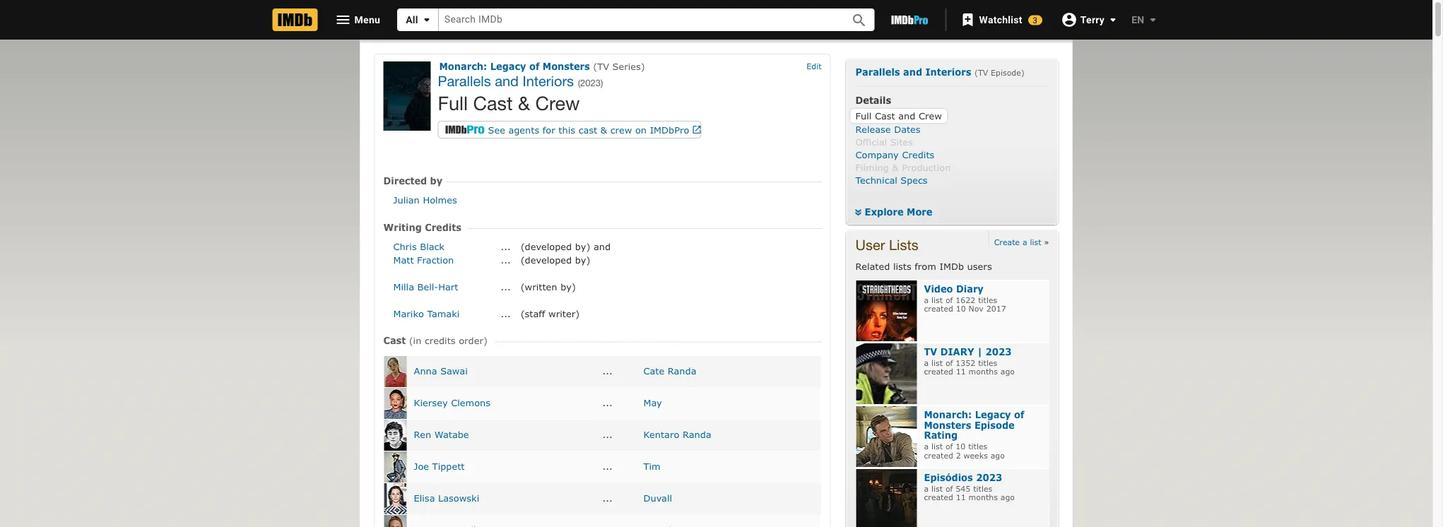 Task type: vqa. For each thing, say whether or not it's contained in the screenshot.


Task type: describe. For each thing, give the bounding box(es) containing it.
more
[[907, 206, 933, 217]]

created inside episódios 2023 a list of 545 titles created 11 months ago
[[924, 493, 953, 502]]

list inside the tv diary | 2023 a list of 1352 titles created 11 months ago
[[932, 358, 943, 367]]

matt fraction link
[[393, 254, 454, 265]]

11 months ago inside episódios 2023 a list of 545 titles created 11 months ago
[[956, 493, 1015, 502]]

0 horizontal spatial cast
[[383, 335, 406, 346]]

lists
[[893, 261, 912, 272]]

(staff writer)
[[521, 308, 580, 319]]

hart
[[438, 281, 458, 292]]

of inside "monarch: legacy of monsters (tv series) parallels and interiors (2023) full cast & crew"
[[529, 61, 540, 72]]

monarch: for titles
[[924, 409, 972, 420]]

list inside episódios 2023 a list of 545 titles created 11 months ago
[[932, 484, 943, 493]]

full cast and crew link
[[856, 110, 942, 121]]

anna
[[414, 365, 437, 376]]

monarch: legacy of monsters link
[[439, 61, 590, 72]]

explore more
[[865, 206, 933, 217]]

tim
[[644, 461, 661, 472]]

details full cast and crew release dates official sites company credits filming & production technical specs
[[856, 95, 951, 185]]

joe tippett link
[[414, 461, 465, 472]]

... left the cate
[[603, 365, 613, 376]]

chris black
[[393, 241, 445, 252]]

en
[[1132, 14, 1145, 25]]

chris black link
[[393, 241, 445, 252]]

technical specs link
[[856, 174, 928, 185]]

& for cast
[[518, 92, 530, 114]]

(developed for (developed by) and
[[521, 241, 572, 252]]

kiersey clemons link
[[414, 397, 491, 408]]

1 vertical spatial &
[[601, 124, 607, 135]]

1622
[[956, 295, 976, 304]]

user lists
[[856, 237, 919, 253]]

all
[[406, 14, 418, 25]]

episódios 2023 link
[[924, 472, 1002, 483]]

|
[[978, 346, 983, 357]]

related lists from imdb users
[[856, 261, 992, 272]]

titles inside monarch: legacy of monsters episode rating a list of 10 titles created 2 weeks ago
[[969, 442, 988, 451]]

list image image for episódios 2023
[[856, 469, 917, 527]]

video
[[924, 283, 953, 294]]

of inside the tv diary | 2023 a list of 1352 titles created 11 months ago
[[946, 358, 953, 367]]

list image image for monarch: legacy of monsters episode rating
[[856, 406, 917, 467]]

company credits link
[[856, 149, 935, 160]]

tamaki
[[427, 308, 460, 319]]

mariko tamaki
[[393, 308, 460, 319]]

(2023)
[[578, 77, 603, 88]]

by) for (written by)
[[561, 281, 576, 292]]

filming & production link
[[856, 162, 951, 172]]

create a list link
[[994, 237, 1042, 247]]

on
[[635, 124, 647, 135]]

cast inside "monarch: legacy of monsters (tv series) parallels and interiors (2023) full cast & crew"
[[473, 92, 513, 114]]

official sites link
[[856, 136, 913, 147]]

watchlist image
[[960, 11, 977, 28]]

cast
[[579, 124, 597, 135]]

account circle image
[[1061, 11, 1078, 28]]

(developed for (developed by)
[[521, 254, 572, 265]]

milla bell-hart link
[[393, 281, 458, 292]]

& for filming
[[892, 162, 899, 172]]

of inside video diary a list of 1622 titles created 10 nov 2017
[[946, 295, 953, 304]]

duvall
[[644, 493, 672, 504]]

milla
[[393, 281, 414, 292]]

(developed by) and
[[521, 241, 611, 252]]

10 nov 2017
[[956, 304, 1006, 313]]

1352
[[956, 358, 976, 367]]

julian holmes link
[[393, 194, 457, 205]]

2 weeks ago
[[956, 451, 1005, 460]]

by) for (developed by)
[[575, 254, 591, 265]]

cate randa
[[644, 365, 697, 376]]

episódios 2023 a list of 545 titles created 11 months ago
[[924, 472, 1015, 502]]

545
[[956, 484, 971, 493]]

see agents for this cast & crew on imdbpro link
[[446, 124, 701, 135]]

... left (developed by) at the left
[[501, 254, 511, 265]]

monarch: for full
[[439, 61, 487, 72]]

of inside episódios 2023 a list of 545 titles created 11 months ago
[[946, 484, 953, 493]]

crew inside "monarch: legacy of monsters (tv series) parallels and interiors (2023) full cast & crew"
[[535, 92, 580, 114]]

anna sawai link
[[414, 365, 468, 376]]

3
[[1033, 15, 1038, 25]]

submit search image
[[851, 12, 868, 29]]

2023 inside the tv diary | 2023 a list of 1352 titles created 11 months ago
[[986, 346, 1012, 357]]

bell-
[[417, 281, 438, 292]]

menu button
[[323, 8, 392, 31]]

production
[[902, 162, 951, 172]]

by) for (developed by) and
[[575, 241, 591, 252]]

rating
[[924, 430, 958, 441]]

release dates link
[[856, 123, 921, 134]]

kentaro
[[644, 429, 680, 440]]

duvall link
[[644, 493, 672, 504]]

parallels and interiors link for (tv episode)
[[856, 66, 971, 77]]

(tv inside "monarch: legacy of monsters (tv series) parallels and interiors (2023) full cast & crew"
[[593, 61, 609, 72]]

"monarch: legacy of monsters" parallels and interiors (tv episode 2023) poster image
[[383, 61, 431, 131]]

anna sawai
[[414, 365, 468, 376]]

terry button
[[1054, 7, 1122, 32]]

crew
[[611, 124, 632, 135]]

create
[[994, 237, 1020, 247]]

tv
[[924, 346, 937, 357]]

technical
[[856, 174, 898, 185]]

company
[[856, 149, 899, 160]]

credits
[[425, 335, 456, 346]]

see agents for this cast & crew on imdbpro
[[488, 124, 690, 135]]

wyatt russell image
[[384, 515, 407, 527]]

menu image
[[335, 11, 352, 28]]

and inside "monarch: legacy of monsters (tv series) parallels and interiors (2023) full cast & crew"
[[495, 72, 519, 89]]

explore
[[865, 206, 904, 217]]

... left the kentaro
[[603, 429, 613, 440]]

parallels and interiors link for (2023)
[[438, 72, 574, 89]]

black
[[420, 241, 445, 252]]

all button
[[397, 8, 439, 31]]

list inside video diary a list of 1622 titles created 10 nov 2017
[[932, 295, 943, 304]]

11 months ago inside the tv diary | 2023 a list of 1352 titles created 11 months ago
[[956, 367, 1015, 376]]

cast inside "details full cast and crew release dates official sites company credits filming & production technical specs"
[[875, 110, 895, 121]]

kentaro randa link
[[644, 429, 712, 440]]

kiersey clemons image
[[384, 388, 407, 419]]

monarch: legacy of monsters (tv series) parallels and interiors (2023) full cast & crew
[[438, 61, 645, 114]]

list left »
[[1030, 237, 1042, 247]]

parallels and interiors (tv episode)
[[856, 66, 1025, 77]]

a inside the tv diary | 2023 a list of 1352 titles created 11 months ago
[[924, 358, 929, 367]]

a inside episódios 2023 a list of 545 titles created 11 months ago
[[924, 484, 929, 493]]

list image image for tv diary | 2023
[[856, 343, 917, 404]]

and inside "details full cast and crew release dates official sites company credits filming & production technical specs"
[[899, 110, 916, 121]]

related
[[856, 261, 890, 272]]

video diary a list of 1622 titles created 10 nov 2017
[[924, 283, 1006, 313]]

2023 inside episódios 2023 a list of 545 titles created 11 months ago
[[976, 472, 1002, 483]]



Task type: locate. For each thing, give the bounding box(es) containing it.
2 horizontal spatial &
[[892, 162, 899, 172]]

parallels up details
[[856, 66, 900, 77]]

list down video
[[932, 295, 943, 304]]

chris
[[393, 241, 417, 252]]

crew
[[535, 92, 580, 114], [919, 110, 942, 121]]

a right create
[[1023, 237, 1027, 247]]

a down tv
[[924, 358, 929, 367]]

en button
[[1120, 7, 1162, 33]]

1 horizontal spatial interiors
[[926, 66, 971, 77]]

parallels down monarch: legacy of monsters link
[[438, 72, 491, 89]]

... left "may" link
[[603, 397, 613, 408]]

... left tim
[[603, 461, 613, 472]]

by) down (developed by) and
[[575, 254, 591, 265]]

arrow drop down image inside all button
[[418, 11, 435, 28]]

titles
[[978, 295, 998, 304], [978, 358, 998, 367], [969, 442, 988, 451], [973, 484, 993, 493]]

0 vertical spatial &
[[518, 92, 530, 114]]

interiors down watchlist image
[[926, 66, 971, 77]]

11 months ago down episódios 2023 link
[[956, 493, 1015, 502]]

...
[[501, 241, 511, 252], [501, 254, 511, 265], [501, 281, 511, 292], [501, 308, 511, 319], [603, 365, 613, 376], [603, 397, 613, 408], [603, 429, 613, 440], [603, 461, 613, 472], [603, 493, 613, 504]]

crew inside "details full cast and crew release dates official sites company credits filming & production technical specs"
[[919, 110, 942, 121]]

matt fraction
[[393, 254, 454, 265]]

1 vertical spatial 2023
[[976, 472, 1002, 483]]

& inside "monarch: legacy of monsters (tv series) parallels and interiors (2023) full cast & crew"
[[518, 92, 530, 114]]

a down 'episódios' in the bottom right of the page
[[924, 484, 929, 493]]

None field
[[439, 9, 835, 31]]

list image image left tv
[[856, 343, 917, 404]]

randa for cate randa
[[668, 365, 697, 376]]

... left (staff
[[501, 308, 511, 319]]

0 horizontal spatial (tv
[[593, 61, 609, 72]]

2 vertical spatial &
[[892, 162, 899, 172]]

1 vertical spatial 11 months ago
[[956, 493, 1015, 502]]

parallels and interiors link up full cast and crew link
[[856, 66, 971, 77]]

full inside "monarch: legacy of monsters (tv series) parallels and interiors (2023) full cast & crew"
[[438, 92, 468, 114]]

ren
[[414, 429, 431, 440]]

holmes
[[423, 194, 457, 205]]

created inside video diary a list of 1622 titles created 10 nov 2017
[[924, 304, 953, 313]]

see
[[488, 124, 505, 135]]

episode)
[[991, 68, 1025, 77]]

arrow drop down image left en
[[1105, 11, 1122, 28]]

specs
[[901, 174, 928, 185]]

1 vertical spatial monarch:
[[924, 409, 972, 420]]

1 vertical spatial credits
[[425, 221, 462, 232]]

0 vertical spatial 11 months ago
[[956, 367, 1015, 376]]

elisa
[[414, 493, 435, 504]]

ren watabe image
[[384, 420, 407, 451]]

create a list »
[[994, 237, 1049, 247]]

2 11 months ago from the top
[[956, 493, 1015, 502]]

arrow drop down image
[[1105, 11, 1122, 28], [418, 11, 435, 28]]

episódios
[[924, 472, 973, 483]]

1 horizontal spatial credits
[[902, 149, 935, 160]]

monarch: legacy of monsters episode rating link
[[924, 409, 1025, 441]]

cast up see
[[473, 92, 513, 114]]

4 created from the top
[[924, 493, 953, 502]]

All search field
[[397, 8, 875, 31]]

created down rating
[[924, 451, 953, 460]]

titles right 10
[[969, 442, 988, 451]]

2 created from the top
[[924, 367, 953, 376]]

titles inside episódios 2023 a list of 545 titles created 11 months ago
[[973, 484, 993, 493]]

list down tv
[[932, 358, 943, 367]]

titles down the |
[[978, 358, 998, 367]]

list image image down related in the right of the page
[[856, 280, 917, 341]]

... left the (written
[[501, 281, 511, 292]]

1 horizontal spatial legacy
[[975, 409, 1011, 420]]

2 (developed from the top
[[521, 254, 572, 265]]

0 vertical spatial monarch:
[[439, 61, 487, 72]]

0 horizontal spatial credits
[[425, 221, 462, 232]]

crew up for
[[535, 92, 580, 114]]

1 horizontal spatial &
[[601, 124, 607, 135]]

parallels
[[856, 66, 900, 77], [438, 72, 491, 89]]

0 horizontal spatial monsters
[[543, 61, 590, 72]]

(written by)
[[521, 281, 576, 292]]

0 horizontal spatial parallels and interiors link
[[438, 72, 574, 89]]

1 (developed from the top
[[521, 241, 572, 252]]

list down 'episódios' in the bottom right of the page
[[932, 484, 943, 493]]

0 horizontal spatial interiors
[[523, 72, 574, 89]]

0 horizontal spatial parallels
[[438, 72, 491, 89]]

created down 'episódios' in the bottom right of the page
[[924, 493, 953, 502]]

randa for kentaro randa
[[683, 429, 712, 440]]

sites
[[890, 136, 913, 147]]

a down video
[[924, 295, 929, 304]]

full inside "details full cast and crew release dates official sites company credits filming & production technical specs"
[[856, 110, 872, 121]]

elisa lasowski link
[[414, 493, 480, 504]]

joe tippett
[[414, 461, 465, 472]]

details
[[856, 95, 891, 106]]

monarch: inside monarch: legacy of monsters episode rating a list of 10 titles created 2 weeks ago
[[924, 409, 972, 420]]

lists
[[889, 237, 919, 253]]

imdbpro
[[650, 124, 690, 135]]

edit
[[807, 61, 822, 71]]

1 vertical spatial (developed
[[521, 254, 572, 265]]

created
[[924, 304, 953, 313], [924, 367, 953, 376], [924, 451, 953, 460], [924, 493, 953, 502]]

0 vertical spatial by)
[[575, 241, 591, 252]]

credits up the black
[[425, 221, 462, 232]]

list inside monarch: legacy of monsters episode rating a list of 10 titles created 2 weeks ago
[[932, 442, 943, 451]]

may
[[644, 397, 662, 408]]

monsters
[[543, 61, 590, 72], [924, 419, 972, 430]]

(developed
[[521, 241, 572, 252], [521, 254, 572, 265]]

1 horizontal spatial parallels and interiors link
[[856, 66, 971, 77]]

elisa lasowski
[[414, 493, 480, 504]]

created inside the tv diary | 2023 a list of 1352 titles created 11 months ago
[[924, 367, 953, 376]]

0 horizontal spatial monarch:
[[439, 61, 487, 72]]

mariko
[[393, 308, 424, 319]]

cate
[[644, 365, 665, 376]]

by
[[430, 175, 443, 186]]

created down tv
[[924, 367, 953, 376]]

a
[[1023, 237, 1027, 247], [924, 295, 929, 304], [924, 358, 929, 367], [924, 442, 929, 451], [924, 484, 929, 493]]

legacy inside monarch: legacy of monsters episode rating a list of 10 titles created 2 weeks ago
[[975, 409, 1011, 420]]

home image
[[272, 8, 318, 31]]

1 vertical spatial legacy
[[975, 409, 1011, 420]]

may link
[[644, 397, 662, 408]]

credits
[[902, 149, 935, 160], [425, 221, 462, 232]]

episode
[[975, 419, 1015, 430]]

credits up production
[[902, 149, 935, 160]]

monarch: legacy of monsters episode rating a list of 10 titles created 2 weeks ago
[[924, 409, 1025, 460]]

& right cast
[[601, 124, 607, 135]]

agents
[[509, 124, 539, 135]]

1 horizontal spatial monsters
[[924, 419, 972, 430]]

joe tippett image
[[384, 452, 407, 483]]

edit link
[[807, 61, 822, 71]]

cast (in credits order)
[[383, 335, 488, 346]]

randa right the cate
[[668, 365, 697, 376]]

matt
[[393, 254, 414, 265]]

a inside monarch: legacy of monsters episode rating a list of 10 titles created 2 weeks ago
[[924, 442, 929, 451]]

by) up writer)
[[561, 281, 576, 292]]

& up "agents"
[[518, 92, 530, 114]]

dates
[[894, 123, 921, 134]]

titles right 545
[[973, 484, 993, 493]]

4 list image image from the top
[[856, 469, 917, 527]]

(tv inside parallels and interiors (tv episode)
[[975, 68, 988, 77]]

monsters inside "monarch: legacy of monsters (tv series) parallels and interiors (2023) full cast & crew"
[[543, 61, 590, 72]]

tv diary | 2023 a list of 1352 titles created 11 months ago
[[924, 346, 1015, 376]]

none field inside all search box
[[439, 9, 835, 31]]

(developed up (developed by) at the left
[[521, 241, 572, 252]]

2 vertical spatial by)
[[561, 281, 576, 292]]

users
[[967, 261, 992, 272]]

anna sawai image
[[384, 356, 407, 387]]

1 vertical spatial randa
[[683, 429, 712, 440]]

legacy
[[490, 61, 526, 72], [975, 409, 1011, 420]]

full up 'release'
[[856, 110, 872, 121]]

by) up (developed by) at the left
[[575, 241, 591, 252]]

0 horizontal spatial crew
[[535, 92, 580, 114]]

2023 right the |
[[986, 346, 1012, 357]]

& down company credits link
[[892, 162, 899, 172]]

a down rating
[[924, 442, 929, 451]]

Search IMDb text field
[[439, 9, 835, 31]]

sawai
[[441, 365, 468, 376]]

milla bell-hart
[[393, 281, 458, 292]]

legacy for &
[[490, 61, 526, 72]]

interiors inside "monarch: legacy of monsters (tv series) parallels and interiors (2023) full cast & crew"
[[523, 72, 574, 89]]

joe
[[414, 461, 429, 472]]

menu
[[354, 14, 380, 25]]

for
[[543, 124, 555, 135]]

of
[[529, 61, 540, 72], [946, 295, 953, 304], [946, 358, 953, 367], [1014, 409, 1025, 420], [946, 442, 953, 451], [946, 484, 953, 493]]

0 vertical spatial monsters
[[543, 61, 590, 72]]

arrow drop down image inside terry button
[[1105, 11, 1122, 28]]

(in
[[409, 335, 422, 346]]

2023 down '2 weeks ago' at the right of page
[[976, 472, 1002, 483]]

3 created from the top
[[924, 451, 953, 460]]

legacy up see
[[490, 61, 526, 72]]

monsters for &
[[543, 61, 590, 72]]

1 11 months ago from the top
[[956, 367, 1015, 376]]

crew up dates
[[919, 110, 942, 121]]

0 vertical spatial legacy
[[490, 61, 526, 72]]

randa right the kentaro
[[683, 429, 712, 440]]

diary
[[956, 283, 984, 294]]

arrow drop down image
[[1145, 11, 1162, 28]]

video diary link
[[924, 283, 984, 294]]

titles inside video diary a list of 1622 titles created 10 nov 2017
[[978, 295, 998, 304]]

1 created from the top
[[924, 304, 953, 313]]

0 vertical spatial 2023
[[986, 346, 1012, 357]]

interiors down monarch: legacy of monsters link
[[523, 72, 574, 89]]

1 horizontal spatial full
[[856, 110, 872, 121]]

monarch: up rating
[[924, 409, 972, 420]]

1 horizontal spatial cast
[[473, 92, 513, 114]]

monsters inside monarch: legacy of monsters episode rating a list of 10 titles created 2 weeks ago
[[924, 419, 972, 430]]

1 horizontal spatial arrow drop down image
[[1105, 11, 1122, 28]]

monarch: right "monarch: legacy of monsters" parallels and interiors (tv episode 2023) poster image
[[439, 61, 487, 72]]

0 horizontal spatial &
[[518, 92, 530, 114]]

1 horizontal spatial parallels
[[856, 66, 900, 77]]

titles down diary
[[978, 295, 998, 304]]

1 horizontal spatial crew
[[919, 110, 942, 121]]

mariko tamaki link
[[393, 308, 460, 319]]

cast left (in
[[383, 335, 406, 346]]

(tv left episode)
[[975, 68, 988, 77]]

11 months ago
[[956, 367, 1015, 376], [956, 493, 1015, 502]]

arrow drop down image right menu at top
[[418, 11, 435, 28]]

»
[[1044, 237, 1049, 247]]

monsters up (2023)
[[543, 61, 590, 72]]

parallels and interiors link down monarch: legacy of monsters link
[[438, 72, 574, 89]]

list image image left rating
[[856, 406, 917, 467]]

monsters up 10
[[924, 419, 972, 430]]

watchlist
[[979, 14, 1023, 25]]

created down video
[[924, 304, 953, 313]]

monsters for 2 weeks ago
[[924, 419, 972, 430]]

2 list image image from the top
[[856, 343, 917, 404]]

a inside video diary a list of 1622 titles created 10 nov 2017
[[924, 295, 929, 304]]

ren watabe link
[[414, 429, 469, 440]]

... left (developed by) and
[[501, 241, 511, 252]]

from
[[915, 261, 937, 272]]

0 horizontal spatial full
[[438, 92, 468, 114]]

list down rating
[[932, 442, 943, 451]]

created inside monarch: legacy of monsters episode rating a list of 10 titles created 2 weeks ago
[[924, 451, 953, 460]]

1 list image image from the top
[[856, 280, 917, 341]]

0 horizontal spatial legacy
[[490, 61, 526, 72]]

kentaro randa
[[644, 429, 712, 440]]

elisa lasowski image
[[384, 483, 407, 515]]

(developed by)
[[521, 254, 591, 265]]

list
[[1030, 237, 1042, 247], [932, 295, 943, 304], [932, 358, 943, 367], [932, 442, 943, 451], [932, 484, 943, 493]]

legacy for 2 weeks ago
[[975, 409, 1011, 420]]

full right "monarch: legacy of monsters" parallels and interiors (tv episode 2023) poster image
[[438, 92, 468, 114]]

3 list image image from the top
[[856, 406, 917, 467]]

2 horizontal spatial cast
[[875, 110, 895, 121]]

list image image for video diary
[[856, 280, 917, 341]]

11 months ago down the |
[[956, 367, 1015, 376]]

credits inside "details full cast and crew release dates official sites company credits filming & production technical specs"
[[902, 149, 935, 160]]

kiersey clemons
[[414, 397, 491, 408]]

& inside "details full cast and crew release dates official sites company credits filming & production technical specs"
[[892, 162, 899, 172]]

1 horizontal spatial (tv
[[975, 68, 988, 77]]

legacy inside "monarch: legacy of monsters (tv series) parallels and interiors (2023) full cast & crew"
[[490, 61, 526, 72]]

... left duvall
[[603, 493, 613, 504]]

1 vertical spatial by)
[[575, 254, 591, 265]]

(tv up (2023)
[[593, 61, 609, 72]]

imdb
[[940, 261, 964, 272]]

list image image left 'episódios' in the bottom right of the page
[[856, 469, 917, 527]]

ren watabe
[[414, 429, 469, 440]]

(developed down (developed by) and
[[521, 254, 572, 265]]

0 horizontal spatial arrow drop down image
[[418, 11, 435, 28]]

0 vertical spatial credits
[[902, 149, 935, 160]]

titles inside the tv diary | 2023 a list of 1352 titles created 11 months ago
[[978, 358, 998, 367]]

cast up release dates link
[[875, 110, 895, 121]]

0 vertical spatial (developed
[[521, 241, 572, 252]]

2023
[[986, 346, 1012, 357], [976, 472, 1002, 483]]

parallels inside "monarch: legacy of monsters (tv series) parallels and interiors (2023) full cast & crew"
[[438, 72, 491, 89]]

lasowski
[[438, 493, 480, 504]]

official
[[856, 136, 887, 147]]

diary
[[941, 346, 974, 357]]

1 vertical spatial monsters
[[924, 419, 972, 430]]

monarch: inside "monarch: legacy of monsters (tv series) parallels and interiors (2023) full cast & crew"
[[439, 61, 487, 72]]

10
[[956, 442, 966, 451]]

1 horizontal spatial monarch:
[[924, 409, 972, 420]]

list image image
[[856, 280, 917, 341], [856, 343, 917, 404], [856, 406, 917, 467], [856, 469, 917, 527]]

legacy up '2 weeks ago' at the right of page
[[975, 409, 1011, 420]]

tippett
[[432, 461, 465, 472]]

0 vertical spatial randa
[[668, 365, 697, 376]]



